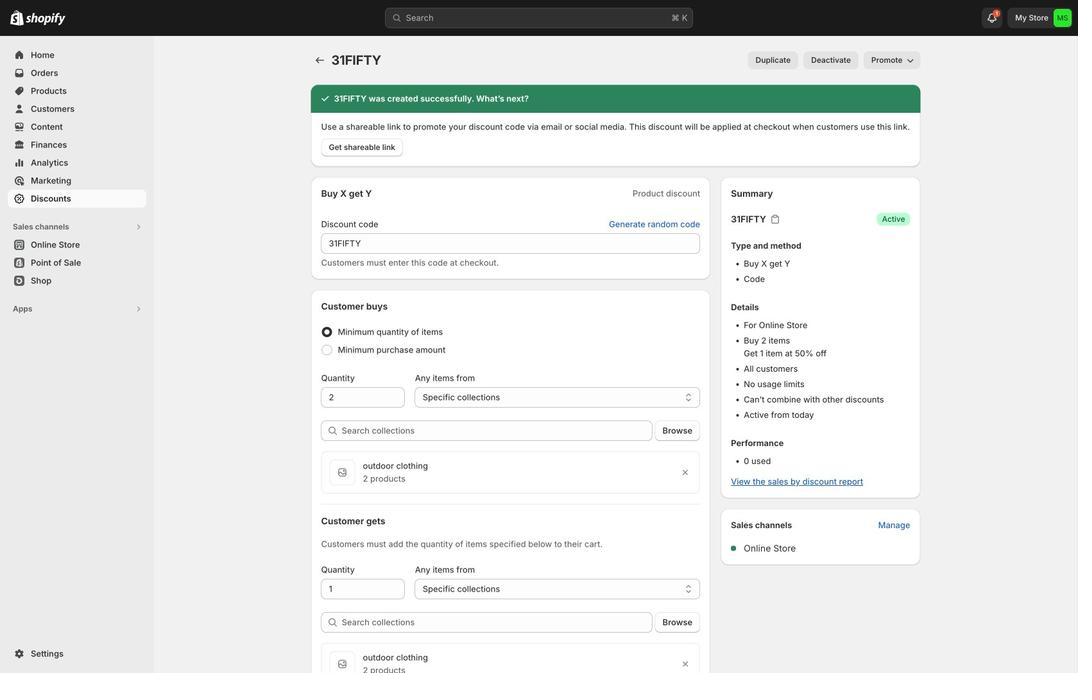 Task type: locate. For each thing, give the bounding box(es) containing it.
None text field
[[321, 234, 700, 254], [321, 388, 405, 408], [321, 234, 700, 254], [321, 388, 405, 408]]

shopify image
[[10, 10, 24, 26]]

None text field
[[321, 580, 405, 600]]



Task type: vqa. For each thing, say whether or not it's contained in the screenshot.
the United States (+1) Image
no



Task type: describe. For each thing, give the bounding box(es) containing it.
my store image
[[1054, 9, 1072, 27]]

Search collections text field
[[342, 613, 652, 633]]

Search collections text field
[[342, 421, 652, 442]]

shopify image
[[26, 13, 65, 26]]



